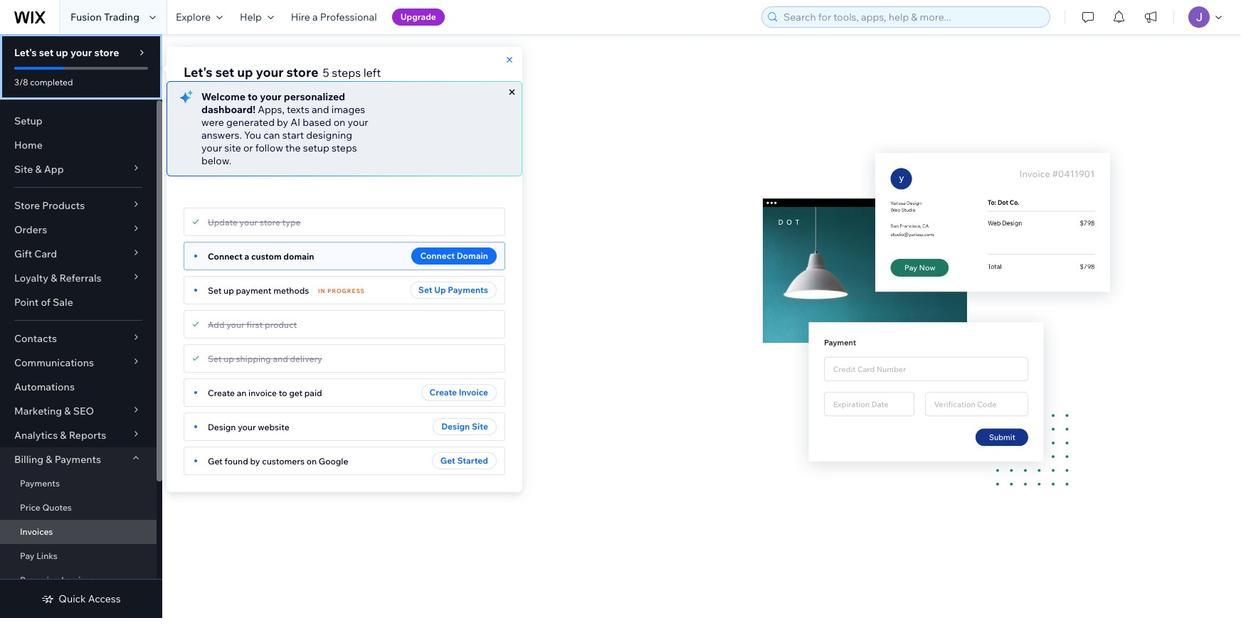 Task type: vqa. For each thing, say whether or not it's contained in the screenshot.
"Create invoices for your services or products Request payments from your customers and get paid online Manage and track all your invoices in one place"
yes



Task type: describe. For each thing, give the bounding box(es) containing it.
and inside apps, texts and images were generated by ai based on your answers. you can start designing your site or follow the setup steps below.
[[312, 103, 329, 116]]

design your website
[[208, 422, 289, 432]]

found
[[225, 456, 248, 467]]

0 horizontal spatial get started button
[[214, 425, 310, 451]]

or inside apps, texts and images were generated by ai based on your answers. you can start designing your site or follow the setup steps below.
[[243, 142, 253, 154]]

get up found
[[231, 431, 250, 445]]

set for let's set up your store 5 steps left
[[215, 64, 234, 80]]

left
[[363, 65, 381, 80]]

billing & payments
[[14, 453, 101, 466]]

0 vertical spatial started
[[253, 431, 293, 445]]

learn more about invoices
[[214, 380, 353, 394]]

analytics & reports
[[14, 429, 106, 442]]

gift
[[14, 248, 32, 261]]

connect domain
[[420, 251, 488, 261]]

steps inside apps, texts and images were generated by ai based on your answers. you can start designing your site or follow the setup steps below.
[[332, 142, 357, 154]]

store
[[14, 199, 40, 212]]

an
[[237, 388, 247, 398]]

upgrade
[[400, 11, 436, 22]]

sale
[[53, 296, 73, 309]]

connect a custom domain
[[208, 251, 314, 262]]

create invoices for your services or products request payments from your customers and get paid online manage and track all your invoices in one place
[[235, 284, 516, 358]]

store products
[[14, 199, 85, 212]]

help button
[[231, 0, 282, 34]]

design for design your website
[[208, 422, 236, 432]]

& up progress
[[351, 236, 364, 261]]

for
[[319, 284, 333, 299]]

about
[[276, 380, 308, 394]]

your inside welcome to your personalized dashboard!
[[260, 90, 282, 103]]

orders
[[14, 223, 47, 236]]

pay links link
[[0, 545, 157, 569]]

type
[[282, 217, 301, 227]]

completed
[[30, 77, 73, 88]]

setup link
[[0, 109, 157, 133]]

invoices for send
[[268, 236, 346, 261]]

your right the all
[[347, 344, 371, 358]]

payments
[[282, 306, 334, 320]]

point of sale
[[14, 296, 73, 309]]

payments link
[[0, 472, 157, 496]]

analytics & reports button
[[0, 424, 157, 448]]

up
[[434, 285, 446, 295]]

get left found
[[208, 456, 223, 467]]

or inside create invoices for your services or products request payments from your customers and get paid online manage and track all your invoices in one place
[[408, 284, 419, 299]]

quick access
[[59, 593, 121, 606]]

answers.
[[201, 129, 242, 142]]

create invoice
[[430, 387, 488, 398]]

get found by customers on google
[[208, 456, 348, 467]]

your down services
[[365, 306, 389, 320]]

up inside sidebar element
[[56, 46, 68, 59]]

domain
[[284, 251, 314, 262]]

your right update at the top left of the page
[[240, 217, 258, 227]]

communications
[[14, 357, 94, 369]]

more
[[246, 380, 274, 394]]

the
[[285, 142, 301, 154]]

0 horizontal spatial customers
[[262, 456, 305, 467]]

referrals
[[59, 272, 101, 285]]

upgrade button
[[392, 9, 445, 26]]

invoices link
[[0, 520, 157, 545]]

professional
[[320, 11, 377, 23]]

store for let's set up your store 5 steps left
[[287, 64, 319, 80]]

to inside welcome to your personalized dashboard!
[[248, 90, 258, 103]]

watch tutorial button
[[319, 425, 443, 451]]

paid
[[408, 236, 450, 261]]

you
[[244, 129, 261, 142]]

app
[[44, 163, 64, 176]]

let's for let's set up your store 5 steps left
[[184, 64, 213, 80]]

watch tutorial
[[349, 431, 426, 445]]

price
[[20, 503, 40, 513]]

billing & payments button
[[0, 448, 157, 472]]

3/8
[[14, 77, 28, 88]]

your up welcome to your personalized dashboard!
[[256, 64, 284, 80]]

site & app button
[[0, 157, 157, 182]]

invoice
[[248, 388, 277, 398]]

in
[[419, 344, 428, 358]]

1 horizontal spatial get started
[[440, 456, 488, 466]]

your left first
[[227, 319, 245, 330]]

progress
[[328, 288, 365, 295]]

site inside 'dropdown button'
[[14, 163, 33, 176]]

recurring invoices
[[20, 575, 94, 586]]

products
[[422, 284, 470, 299]]

point
[[14, 296, 39, 309]]

online
[[235, 323, 267, 337]]

get inside create invoices for your services or products request payments from your customers and get paid online manage and track all your invoices in one place
[[472, 306, 490, 320]]

google
[[319, 456, 348, 467]]

hire a professional link
[[282, 0, 386, 34]]

home
[[14, 139, 43, 152]]

your left website
[[238, 422, 256, 432]]

up left "shipping"
[[224, 353, 234, 364]]

links
[[36, 551, 58, 562]]

personalized
[[284, 90, 345, 103]]

site
[[224, 142, 241, 154]]

website
[[258, 422, 289, 432]]

set for set up payments
[[418, 285, 432, 295]]

pay links
[[20, 551, 58, 562]]

one
[[431, 344, 451, 358]]

learn more about invoices link
[[214, 378, 353, 395]]

set for let's set up your store
[[39, 46, 54, 59]]

get down design site 'button'
[[440, 456, 455, 466]]

2 vertical spatial payments
[[20, 478, 60, 489]]

recurring
[[20, 575, 59, 586]]

recurring invoices link
[[0, 569, 157, 593]]

product
[[265, 319, 297, 330]]

contacts
[[14, 332, 57, 345]]

trading
[[104, 11, 140, 23]]

invoices inside invoices link
[[20, 527, 53, 537]]

your inside sidebar element
[[70, 46, 92, 59]]

welcome
[[201, 90, 245, 103]]

can
[[264, 129, 280, 142]]

create invoice button
[[421, 384, 497, 401]]

loyalty
[[14, 272, 48, 285]]

0 horizontal spatial get started
[[231, 431, 293, 445]]

& for payments
[[46, 453, 52, 466]]

services
[[362, 284, 406, 299]]

start
[[282, 129, 304, 142]]

follow
[[255, 142, 283, 154]]

fusion
[[70, 11, 102, 23]]

your up 'from'
[[336, 284, 360, 299]]

manage
[[235, 344, 278, 358]]

create an invoice to get paid
[[208, 388, 322, 398]]



Task type: locate. For each thing, give the bounding box(es) containing it.
get started button
[[214, 425, 310, 451], [432, 453, 497, 470]]

set up add
[[208, 285, 222, 296]]

1 vertical spatial set
[[215, 64, 234, 80]]

0 vertical spatial paid
[[493, 306, 516, 320]]

set
[[418, 285, 432, 295], [208, 285, 222, 296], [208, 353, 222, 364]]

point of sale link
[[0, 290, 157, 315]]

1 vertical spatial let's
[[184, 64, 213, 80]]

let's for let's set up your store
[[14, 46, 37, 59]]

store down fusion trading
[[94, 46, 119, 59]]

help
[[240, 11, 262, 23]]

invoices down type
[[268, 236, 346, 261]]

and down set up payments button
[[450, 306, 470, 320]]

to left apps,
[[248, 90, 258, 103]]

payments
[[448, 285, 488, 295], [55, 453, 101, 466], [20, 478, 60, 489]]

set up 3/8 completed
[[39, 46, 54, 59]]

store for let's set up your store
[[94, 46, 119, 59]]

invoices up pay links
[[20, 527, 53, 537]]

0 vertical spatial invoices
[[268, 236, 346, 261]]

1 horizontal spatial a
[[313, 11, 318, 23]]

0 vertical spatial get started
[[231, 431, 293, 445]]

paid
[[493, 306, 516, 320], [304, 388, 322, 398]]

a right hire
[[313, 11, 318, 23]]

& for reports
[[60, 429, 67, 442]]

create left invoice
[[430, 387, 457, 398]]

from
[[337, 306, 362, 320]]

1 vertical spatial or
[[408, 284, 419, 299]]

products
[[42, 199, 85, 212]]

paid down delivery
[[304, 388, 322, 398]]

1 vertical spatial to
[[279, 388, 287, 398]]

1 horizontal spatial design
[[442, 421, 470, 432]]

create inside create invoices for your services or products request payments from your customers and get paid online manage and track all your invoices in one place
[[235, 284, 271, 299]]

1 horizontal spatial invoices
[[61, 575, 94, 586]]

get
[[369, 236, 403, 261], [231, 431, 250, 445], [440, 456, 455, 466], [208, 456, 223, 467]]

1 horizontal spatial site
[[472, 421, 488, 432]]

to right invoice
[[279, 388, 287, 398]]

billing
[[14, 453, 44, 466]]

a for custom
[[244, 251, 249, 262]]

hire
[[291, 11, 310, 23]]

or
[[243, 142, 253, 154], [408, 284, 419, 299]]

gift card
[[14, 248, 57, 261]]

0 vertical spatial let's
[[14, 46, 37, 59]]

set left up at the left of the page
[[418, 285, 432, 295]]

contacts button
[[0, 327, 157, 351]]

payments inside button
[[448, 285, 488, 295]]

price quotes link
[[0, 496, 157, 520]]

loyalty & referrals
[[14, 272, 101, 285]]

2 vertical spatial invoices
[[61, 575, 94, 586]]

delivery
[[290, 353, 322, 364]]

Search for tools, apps, help & more... field
[[779, 7, 1046, 27]]

0 vertical spatial get
[[472, 306, 490, 320]]

set inside button
[[418, 285, 432, 295]]

payments up payments link
[[55, 453, 101, 466]]

create for create invoice
[[430, 387, 457, 398]]

1 vertical spatial invoices
[[373, 344, 416, 358]]

1 horizontal spatial started
[[457, 456, 488, 466]]

or right site
[[243, 142, 253, 154]]

0 horizontal spatial set
[[39, 46, 54, 59]]

get started down design site 'button'
[[440, 456, 488, 466]]

payments for set up payments
[[448, 285, 488, 295]]

payments up price quotes
[[20, 478, 60, 489]]

site inside 'button'
[[472, 421, 488, 432]]

and right texts
[[312, 103, 329, 116]]

send invoices & get paid
[[214, 236, 450, 261]]

1 horizontal spatial customers
[[391, 306, 447, 320]]

let's set up your store
[[14, 46, 119, 59]]

0 vertical spatial payments
[[448, 285, 488, 295]]

0 vertical spatial invoices
[[273, 284, 316, 299]]

get started
[[231, 431, 293, 445], [440, 456, 488, 466]]

customers down up at the left of the page
[[391, 306, 447, 320]]

design down create invoice button
[[442, 421, 470, 432]]

your
[[70, 46, 92, 59], [256, 64, 284, 80], [260, 90, 282, 103], [348, 116, 368, 129], [201, 142, 222, 154], [240, 217, 258, 227], [336, 284, 360, 299], [365, 306, 389, 320], [227, 319, 245, 330], [347, 344, 371, 358], [238, 422, 256, 432]]

reports
[[69, 429, 106, 442]]

started
[[253, 431, 293, 445], [457, 456, 488, 466]]

0 vertical spatial steps
[[332, 65, 361, 80]]

customers inside create invoices for your services or products request payments from your customers and get paid online manage and track all your invoices in one place
[[391, 306, 447, 320]]

get down set up payments button
[[472, 306, 490, 320]]

1 vertical spatial by
[[250, 456, 260, 467]]

1 horizontal spatial store
[[260, 217, 280, 227]]

paid inside create invoices for your services or products request payments from your customers and get paid online manage and track all your invoices in one place
[[493, 306, 516, 320]]

explore
[[176, 11, 211, 23]]

2 vertical spatial store
[[260, 217, 280, 227]]

up up welcome
[[237, 64, 253, 80]]

& left app
[[35, 163, 42, 176]]

quotes
[[42, 503, 72, 513]]

store inside sidebar element
[[94, 46, 119, 59]]

1 vertical spatial started
[[457, 456, 488, 466]]

1 vertical spatial customers
[[262, 456, 305, 467]]

& right "billing"
[[46, 453, 52, 466]]

dashboard!
[[201, 103, 256, 116]]

invoices inside recurring invoices link
[[61, 575, 94, 586]]

steps right setup
[[332, 142, 357, 154]]

1 horizontal spatial to
[[279, 388, 287, 398]]

0 vertical spatial to
[[248, 90, 258, 103]]

0 horizontal spatial paid
[[304, 388, 322, 398]]

0 vertical spatial get started button
[[214, 425, 310, 451]]

let's up 3/8 at the left of the page
[[14, 46, 37, 59]]

get right invoice
[[289, 388, 303, 398]]

1 vertical spatial steps
[[332, 142, 357, 154]]

0 horizontal spatial by
[[250, 456, 260, 467]]

1 horizontal spatial paid
[[493, 306, 516, 320]]

get started up the get found by customers on google
[[231, 431, 293, 445]]

& inside 'dropdown button'
[[35, 163, 42, 176]]

0 vertical spatial set
[[39, 46, 54, 59]]

your right based
[[348, 116, 368, 129]]

access
[[88, 593, 121, 606]]

0 vertical spatial customers
[[391, 306, 447, 320]]

gift card button
[[0, 242, 157, 266]]

apps,
[[258, 103, 285, 116]]

1 horizontal spatial or
[[408, 284, 419, 299]]

update your store type
[[208, 217, 301, 227]]

0 vertical spatial or
[[243, 142, 253, 154]]

get started button down design site 'button'
[[432, 453, 497, 470]]

payment
[[236, 285, 272, 296]]

0 horizontal spatial to
[[248, 90, 258, 103]]

set inside sidebar element
[[39, 46, 54, 59]]

payments for billing & payments
[[55, 453, 101, 466]]

sidebar element
[[0, 34, 162, 619]]

set for set up payment methods
[[208, 285, 222, 296]]

ai
[[291, 116, 301, 129]]

create inside button
[[430, 387, 457, 398]]

0 horizontal spatial connect
[[208, 251, 243, 262]]

your down fusion
[[70, 46, 92, 59]]

1 vertical spatial site
[[472, 421, 488, 432]]

connect for connect domain
[[420, 251, 455, 261]]

0 horizontal spatial on
[[307, 456, 317, 467]]

create left an
[[208, 388, 235, 398]]

card
[[34, 248, 57, 261]]

invoices down the all
[[310, 380, 353, 394]]

& for app
[[35, 163, 42, 176]]

& for referrals
[[51, 272, 57, 285]]

based
[[303, 116, 331, 129]]

invoice
[[459, 387, 488, 398]]

in
[[318, 288, 326, 295]]

communications button
[[0, 351, 157, 375]]

0 vertical spatial on
[[334, 116, 345, 129]]

1 vertical spatial paid
[[304, 388, 322, 398]]

invoices up quick access button
[[61, 575, 94, 586]]

0 vertical spatial store
[[94, 46, 119, 59]]

started up the get found by customers on google
[[253, 431, 293, 445]]

2 connect from the left
[[208, 251, 243, 262]]

get left paid
[[369, 236, 403, 261]]

to
[[248, 90, 258, 103], [279, 388, 287, 398]]

0 horizontal spatial design
[[208, 422, 236, 432]]

marketing
[[14, 405, 62, 418]]

0 vertical spatial by
[[277, 116, 288, 129]]

create for create invoices for your services or products request payments from your customers and get paid online manage and track all your invoices in one place
[[235, 284, 271, 299]]

& for seo
[[64, 405, 71, 418]]

& left reports
[[60, 429, 67, 442]]

custom
[[251, 251, 282, 262]]

add
[[208, 319, 225, 330]]

get started button up the get found by customers on google
[[214, 425, 310, 451]]

1 vertical spatial get started button
[[432, 453, 497, 470]]

3/8 completed
[[14, 77, 73, 88]]

1 vertical spatial a
[[244, 251, 249, 262]]

set for set up shipping and delivery
[[208, 353, 222, 364]]

and left track
[[281, 344, 301, 358]]

0 vertical spatial a
[[313, 11, 318, 23]]

connect inside connect domain 'button'
[[420, 251, 455, 261]]

loyalty & referrals button
[[0, 266, 157, 290]]

of
[[41, 296, 50, 309]]

1 vertical spatial payments
[[55, 453, 101, 466]]

on right based
[[334, 116, 345, 129]]

invoices up payments
[[273, 284, 316, 299]]

set up welcome
[[215, 64, 234, 80]]

0 horizontal spatial get
[[289, 388, 303, 398]]

design site button
[[433, 419, 497, 436]]

1 horizontal spatial create
[[235, 284, 271, 299]]

0 horizontal spatial create
[[208, 388, 235, 398]]

2 horizontal spatial create
[[430, 387, 457, 398]]

0 horizontal spatial site
[[14, 163, 33, 176]]

your down let's set up your store 5 steps left
[[260, 90, 282, 103]]

were
[[201, 116, 224, 129]]

setup
[[14, 115, 43, 127]]

0 vertical spatial site
[[14, 163, 33, 176]]

or left up at the left of the page
[[408, 284, 419, 299]]

2 design from the left
[[208, 422, 236, 432]]

1 vertical spatial get
[[289, 388, 303, 398]]

steps
[[332, 65, 361, 80], [332, 142, 357, 154]]

0 horizontal spatial started
[[253, 431, 293, 445]]

1 vertical spatial invoices
[[20, 527, 53, 537]]

invoices left the in
[[373, 344, 416, 358]]

1 connect from the left
[[420, 251, 455, 261]]

0 horizontal spatial store
[[94, 46, 119, 59]]

1 horizontal spatial by
[[277, 116, 288, 129]]

1 vertical spatial on
[[307, 456, 317, 467]]

0 horizontal spatial a
[[244, 251, 249, 262]]

invoices
[[273, 284, 316, 299], [373, 344, 416, 358], [310, 380, 353, 394]]

0 horizontal spatial or
[[243, 142, 253, 154]]

by left ai
[[277, 116, 288, 129]]

design for design site
[[442, 421, 470, 432]]

started down design site 'button'
[[457, 456, 488, 466]]

steps right 5
[[332, 65, 361, 80]]

methods
[[273, 285, 309, 296]]

connect up up at the left of the page
[[420, 251, 455, 261]]

let's set up your store 5 steps left
[[184, 64, 381, 80]]

set up payments button
[[410, 282, 497, 299]]

1 horizontal spatial connect
[[420, 251, 455, 261]]

by right found
[[250, 456, 260, 467]]

design inside 'button'
[[442, 421, 470, 432]]

and left delivery
[[273, 353, 288, 364]]

request
[[235, 306, 279, 320]]

store products button
[[0, 194, 157, 218]]

1 horizontal spatial get started button
[[432, 453, 497, 470]]

up left payment on the left top of the page
[[224, 285, 234, 296]]

below.
[[201, 154, 231, 167]]

site down home
[[14, 163, 33, 176]]

design up found
[[208, 422, 236, 432]]

1 horizontal spatial get
[[472, 306, 490, 320]]

0 horizontal spatial let's
[[14, 46, 37, 59]]

add your first product
[[208, 319, 297, 330]]

set
[[39, 46, 54, 59], [215, 64, 234, 80]]

marketing & seo button
[[0, 399, 157, 424]]

create for create an invoice to get paid
[[208, 388, 235, 398]]

site down invoice
[[472, 421, 488, 432]]

get
[[472, 306, 490, 320], [289, 388, 303, 398]]

by inside apps, texts and images were generated by ai based on your answers. you can start designing your site or follow the setup steps below.
[[277, 116, 288, 129]]

on inside apps, texts and images were generated by ai based on your answers. you can start designing your site or follow the setup steps below.
[[334, 116, 345, 129]]

place
[[454, 344, 482, 358]]

customers down website
[[262, 456, 305, 467]]

store left 5
[[287, 64, 319, 80]]

2 horizontal spatial invoices
[[268, 236, 346, 261]]

connect down update at the top left of the page
[[208, 251, 243, 262]]

invoices for recurring
[[61, 575, 94, 586]]

let's inside sidebar element
[[14, 46, 37, 59]]

your left site
[[201, 142, 222, 154]]

0 horizontal spatial invoices
[[20, 527, 53, 537]]

a for professional
[[313, 11, 318, 23]]

1 vertical spatial get started
[[440, 456, 488, 466]]

a left the custom
[[244, 251, 249, 262]]

connect for connect a custom domain
[[208, 251, 243, 262]]

2 vertical spatial invoices
[[310, 380, 353, 394]]

up
[[56, 46, 68, 59], [237, 64, 253, 80], [224, 285, 234, 296], [224, 353, 234, 364]]

payments inside popup button
[[55, 453, 101, 466]]

set up learn
[[208, 353, 222, 364]]

& left the seo
[[64, 405, 71, 418]]

2 horizontal spatial store
[[287, 64, 319, 80]]

on left the google
[[307, 456, 317, 467]]

steps inside let's set up your store 5 steps left
[[332, 65, 361, 80]]

1 horizontal spatial on
[[334, 116, 345, 129]]

let's up welcome
[[184, 64, 213, 80]]

on
[[334, 116, 345, 129], [307, 456, 317, 467]]

up up completed
[[56, 46, 68, 59]]

1 horizontal spatial set
[[215, 64, 234, 80]]

& right loyalty
[[51, 272, 57, 285]]

1 vertical spatial store
[[287, 64, 319, 80]]

create up the request at the left of the page
[[235, 284, 271, 299]]

paid down set up payments button
[[493, 306, 516, 320]]

1 horizontal spatial let's
[[184, 64, 213, 80]]

tutorial
[[386, 431, 426, 445]]

payments right up at the left of the page
[[448, 285, 488, 295]]

setup
[[303, 142, 329, 154]]

price quotes
[[20, 503, 72, 513]]

customers
[[391, 306, 447, 320], [262, 456, 305, 467]]

1 design from the left
[[442, 421, 470, 432]]

site
[[14, 163, 33, 176], [472, 421, 488, 432]]

store left type
[[260, 217, 280, 227]]

a
[[313, 11, 318, 23], [244, 251, 249, 262]]



